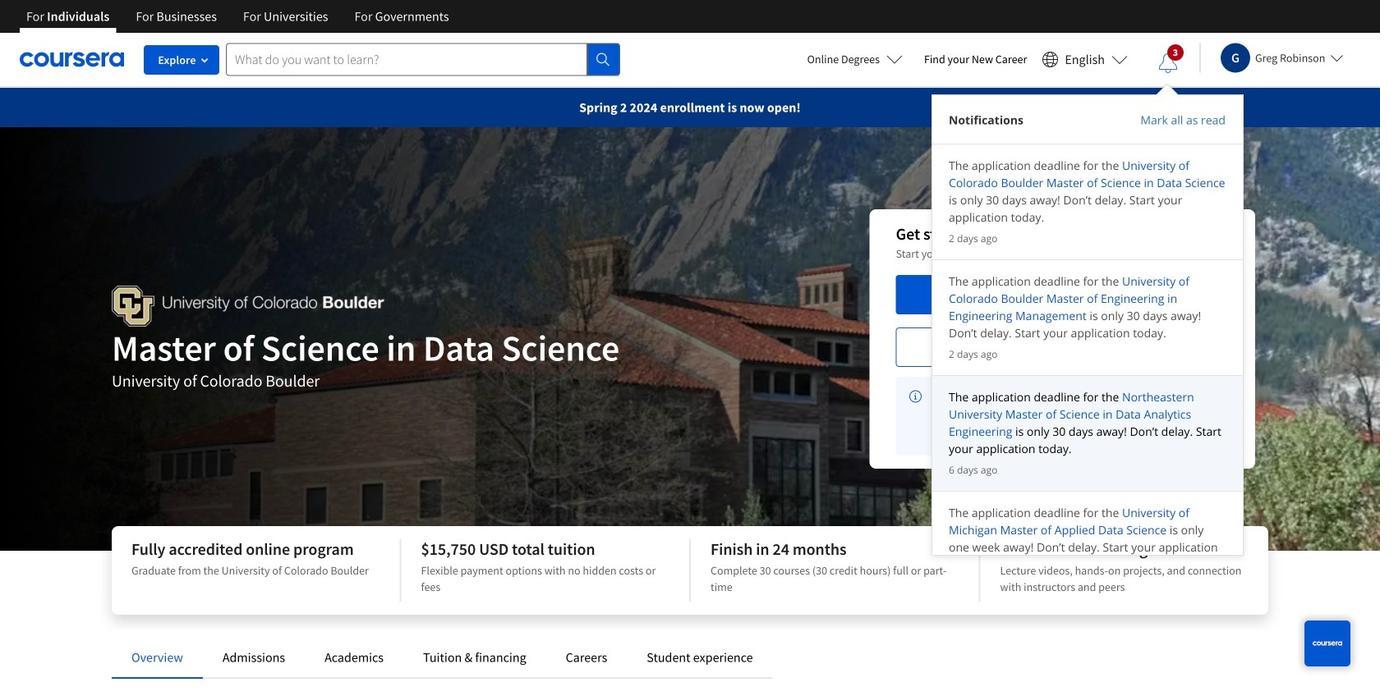 Task type: describe. For each thing, give the bounding box(es) containing it.
banner navigation
[[13, 0, 462, 33]]



Task type: locate. For each thing, give the bounding box(es) containing it.
coursera image
[[20, 46, 124, 73]]

What do you want to learn? text field
[[226, 43, 588, 76]]

university of colorado boulder logo image
[[112, 286, 384, 327]]

None search field
[[226, 43, 620, 76]]



Task type: vqa. For each thing, say whether or not it's contained in the screenshot.
University of Illinois at Urbana-Champaign 'Image' on the left bottom of the page
no



